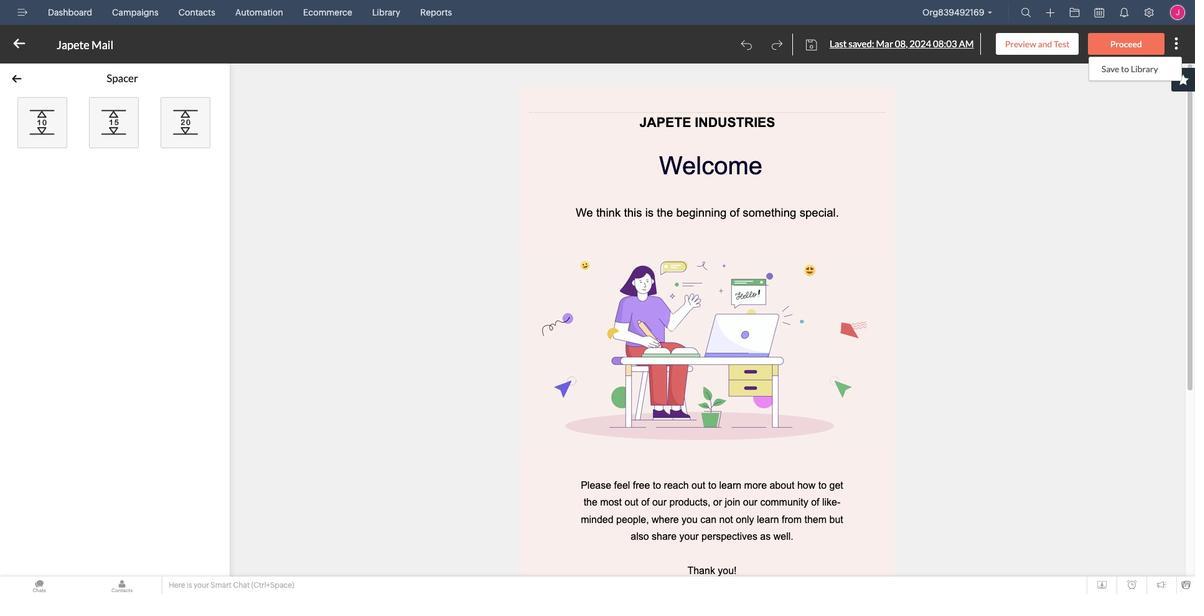 Task type: vqa. For each thing, say whether or not it's contained in the screenshot.
Campaigns link
yes



Task type: locate. For each thing, give the bounding box(es) containing it.
reports link
[[415, 0, 457, 25]]

campaigns link
[[107, 0, 164, 25]]

chats image
[[0, 577, 78, 594]]

search image
[[1022, 7, 1032, 17]]

notifications image
[[1120, 7, 1130, 17]]

automation link
[[230, 0, 288, 25]]

(ctrl+space)
[[251, 581, 294, 590]]

contacts image
[[83, 577, 161, 594]]

smart
[[211, 581, 232, 590]]

library link
[[367, 0, 406, 25]]

campaigns
[[112, 7, 159, 17]]

here is your smart chat (ctrl+space)
[[169, 581, 294, 590]]

ecommerce link
[[298, 0, 357, 25]]

library
[[372, 7, 401, 17]]

your
[[194, 581, 209, 590]]



Task type: describe. For each thing, give the bounding box(es) containing it.
configure settings image
[[1145, 7, 1155, 17]]

here
[[169, 581, 185, 590]]

is
[[187, 581, 192, 590]]

automation
[[235, 7, 283, 17]]

ecommerce
[[303, 7, 352, 17]]

contacts
[[179, 7, 215, 17]]

dashboard
[[48, 7, 92, 17]]

contacts link
[[174, 0, 220, 25]]

calendar image
[[1095, 7, 1105, 17]]

chat
[[233, 581, 250, 590]]

dashboard link
[[43, 0, 97, 25]]

quick actions image
[[1047, 8, 1055, 17]]

folder image
[[1070, 7, 1080, 17]]

org839492169
[[923, 7, 985, 17]]

reports
[[420, 7, 452, 17]]



